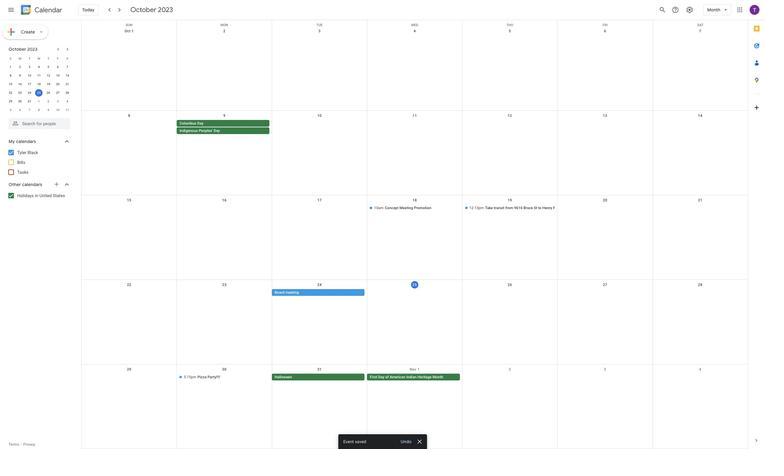 Task type: vqa. For each thing, say whether or not it's contained in the screenshot.
"HumanCrawl"
no



Task type: locate. For each thing, give the bounding box(es) containing it.
1 horizontal spatial 26
[[508, 283, 513, 288]]

united
[[39, 194, 52, 198]]

29
[[9, 100, 12, 103], [127, 368, 131, 372]]

9616
[[515, 206, 523, 210]]

ford
[[554, 206, 561, 210]]

1 horizontal spatial october 2023
[[131, 6, 173, 14]]

6 down f
[[57, 65, 59, 69]]

1 vertical spatial 9
[[48, 108, 49, 112]]

october 2023 up sun at the top left
[[131, 6, 173, 14]]

14 for sun
[[699, 114, 703, 118]]

30
[[18, 100, 22, 103], [222, 368, 227, 372]]

6 down 30 element
[[19, 108, 21, 112]]

november 10 element
[[54, 107, 62, 114]]

2 horizontal spatial 9
[[223, 114, 226, 118]]

1 horizontal spatial day
[[214, 129, 220, 133]]

1 horizontal spatial 12
[[508, 114, 513, 118]]

22 element
[[7, 89, 14, 97]]

row containing oct 1
[[82, 26, 749, 111]]

19 up the from
[[508, 198, 513, 203]]

0 horizontal spatial 26
[[47, 91, 50, 95]]

1 vertical spatial 29
[[127, 368, 131, 372]]

0 horizontal spatial 28
[[66, 91, 69, 95]]

11
[[37, 74, 41, 77], [66, 108, 69, 112], [413, 114, 417, 118]]

0 vertical spatial 9
[[19, 74, 21, 77]]

0 vertical spatial 22
[[9, 91, 12, 95]]

saved
[[355, 440, 366, 445]]

0 horizontal spatial 25
[[37, 91, 41, 95]]

10am
[[375, 206, 384, 210]]

0 horizontal spatial 31
[[28, 100, 31, 103]]

0 horizontal spatial day
[[197, 121, 204, 126]]

1 vertical spatial 23
[[222, 283, 227, 288]]

from
[[506, 206, 514, 210]]

1 horizontal spatial 2023
[[158, 6, 173, 14]]

november 8 element
[[35, 107, 43, 114]]

12 inside october 2023 grid
[[47, 74, 50, 77]]

october up m
[[9, 47, 26, 52]]

1 horizontal spatial 14
[[699, 114, 703, 118]]

1 vertical spatial 14
[[699, 114, 703, 118]]

november 5 element
[[7, 107, 14, 114]]

0 vertical spatial calendars
[[16, 139, 36, 145]]

calendars up tyler black
[[16, 139, 36, 145]]

0 horizontal spatial 8
[[10, 74, 11, 77]]

17
[[28, 83, 31, 86], [318, 198, 322, 203]]

5 up 12 element
[[48, 65, 49, 69]]

day
[[197, 121, 204, 126], [214, 129, 220, 133], [379, 376, 385, 380]]

16 element
[[16, 81, 24, 88]]

1 vertical spatial 12
[[508, 114, 513, 118]]

1 horizontal spatial 13
[[603, 114, 608, 118]]

holidays
[[17, 194, 34, 198]]

1 up 15 element on the left of the page
[[10, 65, 11, 69]]

19
[[47, 83, 50, 86], [508, 198, 513, 203]]

20
[[56, 83, 60, 86], [603, 198, 608, 203]]

1 vertical spatial month
[[433, 376, 444, 380]]

wed
[[412, 23, 419, 27]]

30 for nov 1
[[222, 368, 227, 372]]

20 element
[[54, 81, 62, 88]]

16 inside october 2023 grid
[[18, 83, 22, 86]]

1 horizontal spatial 11
[[66, 108, 69, 112]]

14 inside october 2023 grid
[[66, 74, 69, 77]]

s
[[10, 57, 12, 60], [66, 57, 68, 60]]

1 horizontal spatial 19
[[508, 198, 513, 203]]

1 horizontal spatial t
[[47, 57, 49, 60]]

day inside button
[[379, 376, 385, 380]]

event
[[343, 440, 354, 445]]

cell
[[82, 120, 177, 135], [177, 120, 272, 135], [272, 120, 367, 135], [463, 120, 558, 135], [653, 120, 749, 135], [82, 205, 177, 212], [177, 205, 272, 212], [653, 205, 749, 212], [82, 290, 177, 297], [177, 290, 272, 297], [367, 290, 463, 297], [463, 290, 558, 297], [653, 290, 749, 297], [82, 374, 177, 382], [463, 374, 558, 382], [653, 374, 749, 382]]

today button
[[78, 2, 99, 17]]

indigenous
[[180, 129, 198, 133]]

0 horizontal spatial 19
[[47, 83, 50, 86]]

calendars inside dropdown button
[[16, 139, 36, 145]]

0 horizontal spatial 12
[[47, 74, 50, 77]]

row group
[[6, 63, 72, 115]]

tyler
[[17, 150, 27, 155]]

calendar element
[[20, 4, 62, 17]]

17 inside "row group"
[[28, 83, 31, 86]]

9 up columbus day button
[[223, 114, 226, 118]]

5:15pm
[[184, 376, 196, 380]]

8
[[10, 74, 11, 77], [38, 108, 40, 112], [128, 114, 130, 118]]

21 element
[[64, 81, 71, 88]]

0 horizontal spatial 23
[[18, 91, 22, 95]]

7 up 14 element
[[66, 65, 68, 69]]

0 vertical spatial 21
[[66, 83, 69, 86]]

9
[[19, 74, 21, 77], [48, 108, 49, 112], [223, 114, 226, 118]]

29 for nov 1
[[127, 368, 131, 372]]

27 inside grid
[[603, 283, 608, 288]]

0 vertical spatial 13
[[56, 74, 60, 77]]

grid containing oct 1
[[81, 20, 749, 450]]

1 horizontal spatial 31
[[318, 368, 322, 372]]

15 element
[[7, 81, 14, 88]]

month
[[708, 7, 721, 13], [433, 376, 444, 380]]

2 t from the left
[[47, 57, 49, 60]]

0 vertical spatial 8
[[10, 74, 11, 77]]

calendar heading
[[33, 6, 62, 14]]

meeting
[[286, 291, 299, 295]]

st
[[534, 206, 538, 210]]

0 horizontal spatial 21
[[66, 83, 69, 86]]

2 horizontal spatial 11
[[413, 114, 417, 118]]

0 vertical spatial 10
[[28, 74, 31, 77]]

month right settings menu image
[[708, 7, 721, 13]]

30 inside october 2023 grid
[[18, 100, 22, 103]]

31 inside 31 'element'
[[28, 100, 31, 103]]

9 for sun
[[223, 114, 226, 118]]

1 horizontal spatial 29
[[127, 368, 131, 372]]

1 t from the left
[[29, 57, 30, 60]]

0 vertical spatial day
[[197, 121, 204, 126]]

bills
[[17, 160, 25, 165]]

1 horizontal spatial 27
[[603, 283, 608, 288]]

5 down '29' element
[[10, 108, 11, 112]]

heritage
[[418, 376, 432, 380]]

5:15pm pizza party!!!!
[[184, 376, 220, 380]]

29 element
[[7, 98, 14, 105]]

1 vertical spatial 6
[[57, 65, 59, 69]]

0 vertical spatial 20
[[56, 83, 60, 86]]

9 down november 2 element
[[48, 108, 49, 112]]

24 down 17 element
[[28, 91, 31, 95]]

october up sun at the top left
[[131, 6, 157, 14]]

1 vertical spatial 15
[[127, 198, 131, 203]]

26 inside october 2023 grid
[[47, 91, 50, 95]]

0 horizontal spatial 9
[[19, 74, 21, 77]]

18 up promotion
[[413, 198, 417, 203]]

0 vertical spatial 23
[[18, 91, 22, 95]]

10 inside grid
[[318, 114, 322, 118]]

15 inside october 2023 grid
[[9, 83, 12, 86]]

2 vertical spatial 8
[[128, 114, 130, 118]]

0 horizontal spatial 22
[[9, 91, 12, 95]]

calendars for my calendars
[[16, 139, 36, 145]]

7 inside grid
[[700, 29, 702, 33]]

18 down 11 element
[[37, 83, 41, 86]]

1 horizontal spatial 5
[[48, 65, 49, 69]]

2 s from the left
[[66, 57, 68, 60]]

29 inside october 2023 grid
[[9, 100, 12, 103]]

october
[[131, 6, 157, 14], [9, 47, 26, 52]]

26
[[47, 91, 50, 95], [508, 283, 513, 288]]

other calendars button
[[1, 180, 76, 190]]

board meeting button
[[272, 290, 365, 296]]

11 for sun
[[413, 114, 417, 118]]

0 horizontal spatial 15
[[9, 83, 12, 86]]

27 element
[[54, 89, 62, 97]]

28
[[66, 91, 69, 95], [699, 283, 703, 288]]

21
[[66, 83, 69, 86], [699, 198, 703, 203]]

1 vertical spatial 8
[[38, 108, 40, 112]]

12
[[47, 74, 50, 77], [508, 114, 513, 118]]

0 vertical spatial month
[[708, 7, 721, 13]]

0 horizontal spatial 16
[[18, 83, 22, 86]]

calendars up in
[[22, 182, 42, 188]]

s right f
[[66, 57, 68, 60]]

0 vertical spatial 26
[[47, 91, 50, 95]]

month right the heritage
[[433, 376, 444, 380]]

t
[[29, 57, 30, 60], [47, 57, 49, 60]]

22
[[9, 91, 12, 95], [127, 283, 131, 288]]

2 horizontal spatial 5
[[509, 29, 511, 33]]

1 horizontal spatial 16
[[222, 198, 227, 203]]

1 vertical spatial 27
[[603, 283, 608, 288]]

1 vertical spatial 25
[[413, 283, 417, 288]]

terms link
[[9, 443, 19, 447]]

day up peoples'
[[197, 121, 204, 126]]

9 inside row
[[48, 108, 49, 112]]

october 2023
[[131, 6, 173, 14], [9, 47, 37, 52]]

tab list
[[749, 20, 766, 433]]

day left of on the bottom
[[379, 376, 385, 380]]

0 vertical spatial 28
[[66, 91, 69, 95]]

7 down 31 'element'
[[29, 108, 30, 112]]

first
[[370, 376, 378, 380]]

grid
[[81, 20, 749, 450]]

1 vertical spatial 19
[[508, 198, 513, 203]]

29 inside grid
[[127, 368, 131, 372]]

0 vertical spatial 24
[[28, 91, 31, 95]]

0 horizontal spatial s
[[10, 57, 12, 60]]

undo
[[401, 440, 412, 445]]

25 inside cell
[[37, 91, 41, 95]]

1 vertical spatial 7
[[66, 65, 68, 69]]

day down columbus day button
[[214, 129, 220, 133]]

12:13pm
[[470, 206, 484, 210]]

None search field
[[0, 116, 76, 129]]

11 for october 2023
[[37, 74, 41, 77]]

26 element
[[45, 89, 52, 97]]

12 for sun
[[508, 114, 513, 118]]

5 down thu
[[509, 29, 511, 33]]

12 for october 2023
[[47, 74, 50, 77]]

0 vertical spatial 2023
[[158, 6, 173, 14]]

15
[[9, 83, 12, 86], [127, 198, 131, 203]]

27
[[56, 91, 60, 95], [603, 283, 608, 288]]

0 vertical spatial 27
[[56, 91, 60, 95]]

main drawer image
[[7, 6, 15, 14]]

calendars for other calendars
[[22, 182, 42, 188]]

row containing s
[[6, 54, 72, 63]]

24 up board meeting 'button'
[[318, 283, 322, 288]]

2 vertical spatial 11
[[413, 114, 417, 118]]

0 horizontal spatial 13
[[56, 74, 60, 77]]

23 inside grid
[[18, 91, 22, 95]]

24 element
[[26, 89, 33, 97]]

0 vertical spatial 29
[[9, 100, 12, 103]]

24 inside october 2023 grid
[[28, 91, 31, 95]]

my calendars list
[[1, 148, 76, 178]]

1 vertical spatial 10
[[56, 108, 60, 112]]

november 9 element
[[45, 107, 52, 114]]

1 vertical spatial 30
[[222, 368, 227, 372]]

4
[[414, 29, 416, 33], [38, 65, 40, 69], [66, 100, 68, 103], [700, 368, 702, 372]]

0 vertical spatial 17
[[28, 83, 31, 86]]

0 horizontal spatial 2023
[[27, 47, 37, 52]]

9 up 16 element
[[19, 74, 21, 77]]

0 vertical spatial 31
[[28, 100, 31, 103]]

promotion
[[414, 206, 432, 210]]

1 horizontal spatial 24
[[318, 283, 322, 288]]

t left f
[[47, 57, 49, 60]]

14 element
[[64, 72, 71, 80]]

10 for october 2023
[[28, 74, 31, 77]]

tasks
[[17, 170, 29, 175]]

8 for sun
[[128, 114, 130, 118]]

0 horizontal spatial 18
[[37, 83, 41, 86]]

2
[[223, 29, 226, 33], [19, 65, 21, 69], [48, 100, 49, 103], [509, 368, 511, 372]]

november 1 element
[[35, 98, 43, 105]]

0 vertical spatial 15
[[9, 83, 12, 86]]

7
[[700, 29, 702, 33], [66, 65, 68, 69], [29, 108, 30, 112]]

t left w
[[29, 57, 30, 60]]

14
[[66, 74, 69, 77], [699, 114, 703, 118]]

25
[[37, 91, 41, 95], [413, 283, 417, 288]]

1 horizontal spatial 6
[[57, 65, 59, 69]]

1 horizontal spatial 10
[[56, 108, 60, 112]]

12:13pm take transit from 9616 brace st to henry ford hospital
[[470, 206, 576, 210]]

6 for oct 1
[[605, 29, 607, 33]]

1 vertical spatial 28
[[699, 283, 703, 288]]

2 vertical spatial 5
[[10, 108, 11, 112]]

1 horizontal spatial 21
[[699, 198, 703, 203]]

13 inside october 2023 grid
[[56, 74, 60, 77]]

0 vertical spatial 16
[[18, 83, 22, 86]]

1 horizontal spatial 25
[[413, 283, 417, 288]]

row
[[82, 20, 749, 27], [82, 26, 749, 111], [6, 54, 72, 63], [6, 63, 72, 71], [6, 71, 72, 80], [6, 80, 72, 89], [6, 89, 72, 97], [6, 97, 72, 106], [6, 106, 72, 115], [82, 111, 749, 196], [82, 196, 749, 280], [82, 280, 749, 365], [82, 365, 749, 450]]

13
[[56, 74, 60, 77], [603, 114, 608, 118]]

november 6 element
[[16, 107, 24, 114]]

18
[[37, 83, 41, 86], [413, 198, 417, 203]]

calendars
[[16, 139, 36, 145], [22, 182, 42, 188]]

indigenous peoples' day button
[[177, 128, 270, 134]]

peoples'
[[199, 129, 213, 133]]

6 for 1
[[57, 65, 59, 69]]

23 element
[[16, 89, 24, 97]]

6 down fri
[[605, 29, 607, 33]]

31
[[28, 100, 31, 103], [318, 368, 322, 372]]

7 down sat
[[700, 29, 702, 33]]

5
[[509, 29, 511, 33], [48, 65, 49, 69], [10, 108, 11, 112]]

16
[[18, 83, 22, 86], [222, 198, 227, 203]]

f
[[57, 57, 59, 60]]

24
[[28, 91, 31, 95], [318, 283, 322, 288]]

to
[[539, 206, 542, 210]]

october 2023 up m
[[9, 47, 37, 52]]

10 element
[[26, 72, 33, 80]]

28 element
[[64, 89, 71, 97]]

privacy link
[[23, 443, 35, 447]]

2 vertical spatial 10
[[318, 114, 322, 118]]

10
[[28, 74, 31, 77], [56, 108, 60, 112], [318, 114, 322, 118]]

1 vertical spatial 22
[[127, 283, 131, 288]]

s left m
[[10, 57, 12, 60]]

1 vertical spatial 2023
[[27, 47, 37, 52]]

meeting
[[400, 206, 413, 210]]

6
[[605, 29, 607, 33], [57, 65, 59, 69], [19, 108, 21, 112]]

0 vertical spatial 30
[[18, 100, 22, 103]]

31 down 24 element
[[28, 100, 31, 103]]

add other calendars image
[[54, 182, 60, 188]]

0 horizontal spatial 6
[[19, 108, 21, 112]]

31 up halloween button
[[318, 368, 322, 372]]

0 vertical spatial 25
[[37, 91, 41, 95]]

2 horizontal spatial 7
[[700, 29, 702, 33]]

1 vertical spatial 24
[[318, 283, 322, 288]]

27 inside october 2023 grid
[[56, 91, 60, 95]]

0 vertical spatial 5
[[509, 29, 511, 33]]

30 for 1
[[18, 100, 22, 103]]

2 horizontal spatial day
[[379, 376, 385, 380]]

0 horizontal spatial 20
[[56, 83, 60, 86]]

row containing 1
[[6, 63, 72, 71]]

calendars inside dropdown button
[[22, 182, 42, 188]]

19 element
[[45, 81, 52, 88]]

1 s from the left
[[10, 57, 12, 60]]

2 vertical spatial 7
[[29, 108, 30, 112]]

november 3 element
[[54, 98, 62, 105]]

2023
[[158, 6, 173, 14], [27, 47, 37, 52]]

black
[[28, 150, 38, 155]]

cell containing columbus day
[[177, 120, 272, 135]]

19 down 12 element
[[47, 83, 50, 86]]

1 vertical spatial 31
[[318, 368, 322, 372]]



Task type: describe. For each thing, give the bounding box(es) containing it.
create
[[21, 29, 35, 35]]

pizza
[[198, 376, 207, 380]]

8 inside november 8 element
[[38, 108, 40, 112]]

board
[[275, 291, 285, 295]]

10 inside row
[[56, 108, 60, 112]]

22 inside october 2023 grid
[[9, 91, 12, 95]]

13 for october 2023
[[56, 74, 60, 77]]

1 horizontal spatial 23
[[222, 283, 227, 288]]

row containing 5
[[6, 106, 72, 115]]

month inside popup button
[[708, 7, 721, 13]]

1 vertical spatial 18
[[413, 198, 417, 203]]

1 vertical spatial 21
[[699, 198, 703, 203]]

21 inside october 2023 grid
[[66, 83, 69, 86]]

w
[[38, 57, 40, 60]]

1 right oct
[[132, 29, 134, 33]]

american
[[390, 376, 406, 380]]

13 for sun
[[603, 114, 608, 118]]

18 element
[[35, 81, 43, 88]]

nov
[[410, 368, 417, 372]]

columbus
[[180, 121, 197, 126]]

undo button
[[398, 439, 414, 446]]

tyler black
[[17, 150, 38, 155]]

november 11 element
[[64, 107, 71, 114]]

31 for 1
[[28, 100, 31, 103]]

month button
[[704, 2, 732, 17]]

25, today element
[[35, 89, 43, 97]]

tue
[[317, 23, 323, 27]]

1 right nov
[[418, 368, 420, 372]]

28 inside october 2023 grid
[[66, 91, 69, 95]]

of
[[386, 376, 389, 380]]

indian
[[407, 376, 417, 380]]

privacy
[[23, 443, 35, 447]]

19 inside grid
[[508, 198, 513, 203]]

settings menu image
[[687, 6, 694, 14]]

18 inside "element"
[[37, 83, 41, 86]]

12 element
[[45, 72, 52, 80]]

0 horizontal spatial october
[[9, 47, 26, 52]]

Search for people text field
[[12, 118, 67, 129]]

take
[[486, 206, 493, 210]]

31 for nov 1
[[318, 368, 322, 372]]

1 horizontal spatial 28
[[699, 283, 703, 288]]

brace
[[524, 206, 533, 210]]

1 vertical spatial 20
[[603, 198, 608, 203]]

november 2 element
[[45, 98, 52, 105]]

1 vertical spatial 26
[[508, 283, 513, 288]]

8 for october 2023
[[10, 74, 11, 77]]

board meeting
[[275, 291, 299, 295]]

11 element
[[35, 72, 43, 80]]

5 for 1
[[48, 65, 49, 69]]

oct
[[125, 29, 131, 33]]

other calendars
[[9, 182, 42, 188]]

sat
[[698, 23, 704, 27]]

1 vertical spatial october 2023
[[9, 47, 37, 52]]

halloween button
[[272, 374, 365, 381]]

0 vertical spatial october
[[131, 6, 157, 14]]

row group containing 1
[[6, 63, 72, 115]]

calendar
[[35, 6, 62, 14]]

7 for 1
[[66, 65, 68, 69]]

1 down 25, today element
[[38, 100, 40, 103]]

first day of american indian heritage month button
[[367, 374, 460, 381]]

0 vertical spatial october 2023
[[131, 6, 173, 14]]

my calendars
[[9, 139, 36, 145]]

terms – privacy
[[9, 443, 35, 447]]

fri
[[603, 23, 608, 27]]

30 element
[[16, 98, 24, 105]]

row containing sun
[[82, 20, 749, 27]]

other
[[9, 182, 21, 188]]

november 7 element
[[26, 107, 33, 114]]

17 inside grid
[[318, 198, 322, 203]]

14 for october 2023
[[66, 74, 69, 77]]

1 vertical spatial 11
[[66, 108, 69, 112]]

–
[[20, 443, 22, 447]]

create button
[[2, 25, 48, 39]]

day for first
[[379, 376, 385, 380]]

holidays in united states
[[17, 194, 65, 198]]

nov 1
[[410, 368, 420, 372]]

9 for october 2023
[[19, 74, 21, 77]]

terms
[[9, 443, 19, 447]]

concept
[[385, 206, 399, 210]]

5 for oct 1
[[509, 29, 511, 33]]

mon
[[221, 23, 228, 27]]

1 horizontal spatial 15
[[127, 198, 131, 203]]

first day of american indian heritage month
[[370, 376, 444, 380]]

sun
[[126, 23, 132, 27]]

20 inside grid
[[56, 83, 60, 86]]

october 2023 grid
[[6, 54, 72, 115]]

day for columbus
[[197, 121, 204, 126]]

31 element
[[26, 98, 33, 105]]

states
[[53, 194, 65, 198]]

halloween
[[275, 376, 292, 380]]

columbus day indigenous peoples' day
[[180, 121, 220, 133]]

1 vertical spatial 16
[[222, 198, 227, 203]]

7 for oct 1
[[700, 29, 702, 33]]

10am concept meeting promotion
[[375, 206, 432, 210]]

transit
[[494, 206, 505, 210]]

19 inside october 2023 grid
[[47, 83, 50, 86]]

25 cell
[[34, 89, 44, 97]]

today
[[82, 7, 95, 13]]

my
[[9, 139, 15, 145]]

party!!!!
[[208, 376, 220, 380]]

0 horizontal spatial 7
[[29, 108, 30, 112]]

my calendars button
[[1, 137, 76, 147]]

m
[[19, 57, 21, 60]]

hospital
[[562, 206, 576, 210]]

13 element
[[54, 72, 62, 80]]

henry
[[543, 206, 553, 210]]

columbus day button
[[177, 120, 270, 127]]

17 element
[[26, 81, 33, 88]]

10 for sun
[[318, 114, 322, 118]]

29 for 1
[[9, 100, 12, 103]]

in
[[35, 194, 38, 198]]

month inside button
[[433, 376, 444, 380]]

event saved
[[343, 440, 366, 445]]

2 vertical spatial 6
[[19, 108, 21, 112]]

oct 1
[[125, 29, 134, 33]]

november 4 element
[[64, 98, 71, 105]]

thu
[[507, 23, 514, 27]]



